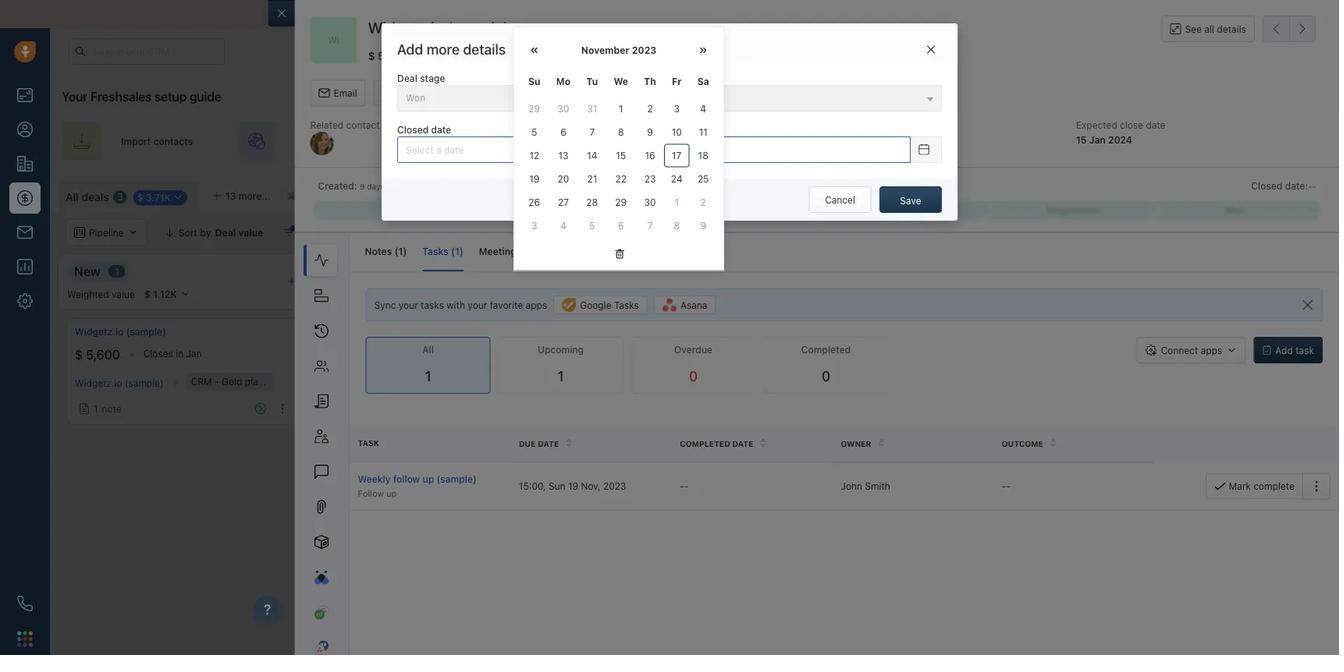 Task type: describe. For each thing, give the bounding box(es) containing it.
create for create sales sequence
[[905, 136, 935, 147]]

widgetz.io (sample) dialog
[[268, 0, 1339, 655]]

sync
[[374, 300, 396, 311]]

2 team from the left
[[780, 136, 802, 147]]

ends
[[952, 46, 972, 56]]

close
[[1120, 120, 1143, 130]]

0 vertical spatial 6
[[560, 127, 566, 138]]

0 vertical spatial 8
[[618, 127, 624, 138]]

1 vertical spatial widgetz.io (sample) link
[[75, 325, 166, 339]]

call
[[397, 88, 414, 99]]

1 vertical spatial 7
[[647, 220, 653, 231]]

all for deal
[[402, 227, 414, 238]]

13 more...
[[226, 190, 271, 201]]

add task
[[1275, 345, 1314, 356]]

1 vertical spatial 29
[[615, 197, 627, 208]]

details for add more details
[[463, 41, 506, 57]]

0 vertical spatial 7
[[589, 127, 595, 138]]

0 horizontal spatial 29
[[529, 103, 540, 114]]

1 vertical spatial add deal
[[671, 336, 711, 347]]

add deal button
[[1263, 180, 1331, 207]]

new
[[74, 264, 100, 279]]

more
[[427, 41, 460, 57]]

add more details
[[397, 41, 506, 57]]

container_wx8msf4aqz5i3rn1 image inside all deal owners 'button'
[[385, 227, 396, 238]]

negotiation
[[1061, 264, 1130, 279]]

⌘ o
[[287, 190, 305, 201]]

your up 12
[[525, 136, 545, 147]]

note
[[479, 88, 500, 99]]

related for related contact
[[310, 120, 344, 130]]

import contacts
[[121, 136, 193, 147]]

0 horizontal spatial tasks
[[422, 246, 449, 257]]

products
[[453, 376, 492, 387]]

0 vertical spatial up
[[1128, 136, 1140, 147]]

forecasting
[[1184, 227, 1238, 238]]

2 acme inc (sample) link from the top
[[329, 376, 411, 387]]

2 vertical spatial up
[[386, 488, 397, 498]]

smith inside sales owner john smith
[[846, 134, 872, 145]]

mailbox
[[345, 7, 385, 20]]

(sample) down closes in nov on the bottom left of page
[[372, 376, 411, 387]]

sales for sales owner john smith
[[821, 120, 844, 130]]

your for your freshsales setup guide
[[62, 89, 88, 104]]

deals for all
[[82, 191, 109, 203]]

your left mailbox
[[319, 7, 342, 20]]

2 horizontal spatial days
[[1182, 348, 1203, 359]]

th
[[644, 76, 656, 87]]

0 horizontal spatial 15
[[616, 150, 626, 161]]

see all details
[[1185, 23, 1246, 34]]

1 vertical spatial 4
[[560, 220, 566, 231]]

1 vertical spatial 8
[[674, 220, 680, 231]]

(sample) inside "link"
[[1108, 327, 1148, 337]]

1 filter applied
[[301, 227, 365, 238]]

add inside widgetz.io (sample) dialog
[[1275, 345, 1293, 356]]

27
[[558, 197, 569, 208]]

1 acme inc (sample) link from the top
[[329, 325, 413, 339]]

sales for sales activities
[[676, 88, 699, 99]]

set
[[1111, 136, 1126, 147]]

100
[[339, 348, 361, 363]]

1 vertical spatial apps
[[1201, 345, 1222, 356]]

your right sync in the top left of the page
[[399, 300, 418, 311]]

deal for all deal owners 'button'
[[417, 227, 436, 238]]

ago
[[387, 182, 401, 191]]

su
[[528, 76, 540, 87]]

1 vertical spatial smith
[[865, 481, 890, 492]]

due date
[[519, 439, 559, 448]]

1 vertical spatial 2
[[700, 197, 706, 208]]

next month image
[[699, 45, 707, 56]]

1 vertical spatial jan
[[186, 348, 202, 359]]

deliverability
[[445, 7, 511, 20]]

(sample) down sync in the top left of the page
[[373, 327, 413, 337]]

import all your sales data link
[[758, 7, 890, 20]]

all inside widgetz.io (sample) dialog
[[422, 345, 434, 356]]

owner
[[841, 439, 871, 448]]

connect your mailbox link
[[273, 7, 388, 20]]

$ for new
[[75, 348, 83, 363]]

2 vertical spatial widgetz.io (sample)
[[75, 378, 164, 389]]

days inside created: 9 days ago
[[367, 182, 384, 191]]

2 vertical spatial 7
[[1174, 348, 1179, 359]]

add more details dialog
[[382, 23, 957, 221]]

1 horizontal spatial 9
[[647, 127, 653, 138]]

connect apps
[[1161, 345, 1222, 356]]

5,600 inside widgetz.io (sample) dialog
[[378, 49, 409, 62]]

techcave
[[1063, 327, 1105, 337]]

widgetz.io inside the "related account widgetz.io (sample)"
[[565, 134, 615, 145]]

date for due date
[[538, 439, 559, 448]]

(sample) up add more details
[[447, 18, 509, 37]]

0 vertical spatial 21
[[984, 46, 993, 56]]

overdue
[[674, 345, 713, 356]]

Select a date text field
[[397, 137, 911, 163]]

28
[[586, 197, 598, 208]]

your for your trial ends in 21 days
[[912, 46, 931, 56]]

tasks inside button
[[614, 300, 639, 311]]

jan inside expected close date 15 jan 2024
[[1089, 134, 1106, 145]]

3 closes from the left
[[1131, 348, 1161, 359]]

create sales sequence link
[[846, 122, 1036, 161]]

1 horizontal spatial to
[[745, 136, 755, 147]]

weekly follow up (sample) link
[[358, 472, 503, 486]]

notes ( 1 )
[[365, 246, 407, 257]]

closed for closed date
[[397, 125, 429, 135]]

) for notes ( 1 )
[[403, 246, 407, 257]]

container_wx8msf4aqz5i3rn1 image inside settings popup button
[[1075, 188, 1086, 199]]

1 -- from the left
[[680, 481, 689, 492]]

date:
[[1285, 180, 1308, 191]]

scratch.
[[1052, 7, 1094, 20]]

invite your team link
[[438, 122, 615, 161]]

trial
[[934, 46, 949, 56]]

committed
[[427, 51, 475, 62]]

19 inside widgetz.io (sample) dialog
[[568, 481, 578, 492]]

1 horizontal spatial up
[[423, 474, 434, 485]]

discovery
[[579, 264, 638, 279]]

weekly follow up (sample) follow up
[[358, 474, 477, 498]]

14
[[587, 150, 597, 161]]

tasks ( 1 )
[[422, 246, 463, 257]]

quotas and forecasting
[[1130, 227, 1238, 238]]

1 note for $ 5,600
[[94, 404, 122, 414]]

import deals
[[1164, 188, 1221, 199]]

in for bring in website leads
[[322, 136, 330, 147]]

1 horizontal spatial import
[[758, 7, 792, 20]]

bring in website leads link
[[237, 122, 423, 161]]

meetings
[[479, 246, 521, 257]]

18
[[698, 150, 708, 161]]

2 vertical spatial widgetz.io (sample) link
[[75, 378, 164, 389]]

(sample) inside the "related account widgetz.io (sample)"
[[617, 134, 658, 145]]

import for import deals
[[1164, 188, 1194, 199]]

contacts
[[153, 136, 193, 147]]

0 horizontal spatial $ 5,600
[[75, 348, 120, 363]]

0 vertical spatial 30
[[558, 103, 569, 114]]

plan
[[245, 376, 264, 387]]

google tasks
[[580, 300, 639, 311]]

closed date
[[397, 125, 451, 135]]

email button
[[310, 80, 366, 107]]

closes in nov
[[384, 348, 445, 359]]

( for notes
[[394, 246, 398, 257]]

john inside sales owner john smith
[[821, 134, 843, 145]]

1 acme from the top
[[329, 327, 354, 337]]

phone element
[[9, 588, 41, 620]]

2 leads from the left
[[719, 136, 743, 147]]

nov,
[[581, 481, 600, 492]]

call button
[[374, 80, 421, 107]]

0 vertical spatial 5
[[531, 127, 537, 138]]

details for see all details
[[1217, 23, 1246, 34]]

3 inside all deals 3
[[117, 192, 123, 203]]

with
[[447, 300, 465, 311]]

1 vertical spatial 30
[[644, 197, 656, 208]]

setup
[[154, 89, 187, 104]]

sync your tasks with your favorite apps
[[374, 300, 547, 311]]

close image
[[1316, 10, 1323, 18]]

1 inc from the top
[[356, 327, 370, 337]]

your left data
[[809, 7, 832, 20]]

closes in jan
[[143, 348, 202, 359]]

$ 5,600 inside widgetz.io (sample) dialog
[[368, 49, 409, 62]]

set up your sales pipeline
[[1111, 136, 1227, 147]]

0 vertical spatial apps
[[526, 300, 547, 311]]

guide
[[189, 89, 221, 104]]

import for import contacts
[[121, 136, 151, 147]]

12
[[529, 150, 539, 161]]

2 acme inc (sample) from the top
[[329, 376, 411, 387]]

$ for qualification
[[329, 348, 336, 363]]

1 horizontal spatial 3
[[531, 220, 537, 231]]

quotas
[[1130, 227, 1162, 238]]

0 horizontal spatial and
[[514, 7, 533, 20]]

no
[[438, 376, 450, 387]]

( for tasks
[[451, 246, 455, 257]]

set up your sales pipeline link
[[1051, 122, 1255, 161]]

monthly
[[266, 376, 302, 387]]

0 horizontal spatial 2
[[647, 103, 653, 114]]

sun
[[549, 481, 565, 492]]

deal for add deal button
[[1304, 188, 1323, 199]]

sales left data
[[835, 7, 862, 20]]

2023 inside widgetz.io (sample) dialog
[[603, 481, 626, 492]]

activity
[[682, 246, 716, 257]]

closed date: --
[[1251, 180, 1316, 191]]

2 vertical spatial 9
[[700, 220, 706, 231]]

0 vertical spatial 2023
[[632, 44, 657, 55]]

1 vertical spatial widgetz.io (sample)
[[75, 327, 166, 337]]

0 vertical spatial all
[[795, 7, 806, 20]]

related account widgetz.io (sample)
[[565, 120, 658, 145]]

crm
[[191, 376, 212, 387]]

way
[[585, 7, 606, 20]]

date for completed date
[[732, 439, 753, 448]]

outcome
[[1002, 439, 1043, 448]]

sales activities
[[676, 88, 742, 99]]

15 inside expected close date 15 jan 2024
[[1076, 134, 1087, 145]]



Task type: vqa. For each thing, say whether or not it's contained in the screenshot.
bottom 'Acme'
yes



Task type: locate. For each thing, give the bounding box(es) containing it.
widgetz.io (sample) inside dialog
[[368, 18, 509, 37]]

acme inc (sample) link down 100
[[329, 376, 411, 387]]

1 horizontal spatial completed
[[801, 345, 851, 356]]

1 horizontal spatial related
[[565, 120, 599, 130]]

tasks down all deal owners
[[422, 246, 449, 257]]

0 vertical spatial 4
[[700, 103, 706, 114]]

1 horizontal spatial 6
[[618, 220, 624, 231]]

owner
[[847, 120, 874, 130]]

details right see
[[1217, 23, 1246, 34]]

$ 5,600 up deal
[[368, 49, 409, 62]]

(sample) up 16
[[617, 134, 658, 145]]

1 acme inc (sample) from the top
[[329, 327, 413, 337]]

to right mailbox
[[388, 7, 398, 20]]

import deals group
[[1143, 180, 1255, 207]]

jan
[[1089, 134, 1106, 145], [186, 348, 202, 359]]

2 ) from the left
[[460, 246, 463, 257]]

your down close
[[1142, 136, 1163, 147]]

0 horizontal spatial (
[[394, 246, 398, 257]]

) right notes
[[403, 246, 407, 257]]

0 horizontal spatial add deal
[[671, 336, 711, 347]]

acme inc (sample) down 100
[[329, 376, 411, 387]]

create up save button
[[905, 136, 935, 147]]

connect for connect your mailbox to improve deliverability and enable 2-way sync of email conversations. import all your sales data so you don't have to start from scratch.
[[273, 7, 316, 20]]

1 vertical spatial john
[[841, 481, 862, 492]]

sales left the sequence
[[938, 136, 961, 147]]

deal inside button
[[1304, 188, 1323, 199]]

0 horizontal spatial 30
[[558, 103, 569, 114]]

add inside dialog
[[397, 41, 423, 57]]

closes for $ 5,600
[[143, 348, 173, 359]]

in
[[974, 46, 981, 56], [322, 136, 330, 147], [176, 348, 184, 359], [417, 348, 425, 359], [1164, 348, 1171, 359]]

in inside bring in website leads link
[[322, 136, 330, 147]]

29 down su
[[529, 103, 540, 114]]

0 vertical spatial widgetz.io (sample) link
[[565, 134, 658, 145]]

add left -- link
[[1284, 188, 1302, 199]]

expected
[[1076, 120, 1117, 130]]

(
[[394, 246, 398, 257], [451, 246, 455, 257]]

task
[[358, 439, 379, 448]]

-- down outcome
[[1002, 481, 1011, 492]]

contact
[[346, 120, 380, 130]]

all deals 3
[[66, 191, 123, 203]]

29 down 22
[[615, 197, 627, 208]]

-- down completed date
[[680, 481, 689, 492]]

deal inside 'button'
[[417, 227, 436, 238]]

5 down 28
[[589, 220, 595, 231]]

0 vertical spatial 9
[[647, 127, 653, 138]]

acme inc (sample) link
[[329, 325, 413, 339], [329, 376, 411, 387]]

complete
[[1254, 481, 1295, 492]]

1 team from the left
[[548, 136, 570, 147]]

19 up 26
[[529, 174, 540, 185]]

and right quotas
[[1165, 227, 1182, 238]]

created:
[[318, 180, 357, 191]]

created: 9 days ago
[[318, 180, 401, 191]]

inc down 100
[[356, 376, 369, 387]]

details inside button
[[1217, 23, 1246, 34]]

up right follow
[[423, 474, 434, 485]]

add down asana "button"
[[671, 336, 689, 347]]

0 vertical spatial 19
[[529, 174, 540, 185]]

o
[[298, 190, 305, 201]]

applied
[[332, 227, 365, 238]]

2 acme from the top
[[329, 376, 353, 387]]

don't
[[927, 7, 954, 20]]

1 horizontal spatial team
[[780, 136, 802, 147]]

1 leads from the left
[[371, 136, 395, 147]]

2 horizontal spatial 3
[[674, 103, 680, 114]]

leads down contact
[[371, 136, 395, 147]]

2 horizontal spatial closes
[[1131, 348, 1161, 359]]

0 horizontal spatial --
[[680, 481, 689, 492]]

no products
[[438, 376, 492, 387]]

0 horizontal spatial to
[[388, 7, 398, 20]]

phone image
[[17, 596, 33, 612]]

demo
[[820, 264, 855, 279]]

1 vertical spatial details
[[463, 41, 506, 57]]

all up the new
[[66, 191, 79, 203]]

1 vertical spatial days
[[367, 182, 384, 191]]

0 horizontal spatial closes
[[143, 348, 173, 359]]

1 note for $ 100
[[347, 400, 375, 411]]

widgetz.io (sample) up closes in jan
[[75, 327, 166, 337]]

google
[[580, 300, 611, 311]]

0 horizontal spatial 13
[[226, 190, 236, 201]]

21 right ends
[[984, 46, 993, 56]]

import up quotas and forecasting on the right of the page
[[1164, 188, 1194, 199]]

all up notes ( 1 )
[[402, 227, 414, 238]]

1 vertical spatial and
[[1165, 227, 1182, 238]]

john down owner
[[841, 481, 862, 492]]

create for create custom sales activity
[[586, 246, 616, 257]]

1 vertical spatial 15
[[616, 150, 626, 161]]

your right with
[[468, 300, 487, 311]]

deals
[[1196, 188, 1221, 199], [82, 191, 109, 203]]

15 up 22
[[616, 150, 626, 161]]

team left sales owner john smith
[[780, 136, 802, 147]]

sales down fr
[[676, 88, 699, 99]]

0 horizontal spatial all
[[795, 7, 806, 20]]

0 horizontal spatial jan
[[186, 348, 202, 359]]

jan down expected
[[1089, 134, 1106, 145]]

21
[[984, 46, 993, 56], [587, 174, 597, 185]]

details inside dialog
[[463, 41, 506, 57]]

0 vertical spatial details
[[1217, 23, 1246, 34]]

import right conversations.
[[758, 7, 792, 20]]

apps right favorite
[[526, 300, 547, 311]]

completed for completed date
[[680, 439, 730, 448]]

2 down th
[[647, 103, 653, 114]]

3 up 10
[[674, 103, 680, 114]]

3
[[674, 103, 680, 114], [117, 192, 123, 203], [531, 220, 537, 231]]

filter
[[308, 227, 329, 238]]

sales activities button
[[652, 80, 773, 107], [652, 80, 765, 107]]

1 horizontal spatial 2
[[700, 197, 706, 208]]

sales inside sales owner john smith
[[821, 120, 844, 130]]

1 inside button
[[301, 227, 305, 238]]

in for closes in 7 days
[[1164, 348, 1171, 359]]

0 horizontal spatial note
[[102, 404, 122, 414]]

of
[[636, 7, 646, 20]]

add up deal
[[397, 41, 423, 57]]

9 up 16
[[647, 127, 653, 138]]

5,600 up deal
[[378, 49, 409, 62]]

sales left activity
[[655, 246, 679, 257]]

2 horizontal spatial 9
[[700, 220, 706, 231]]

1 horizontal spatial days
[[996, 46, 1015, 56]]

0 horizontal spatial )
[[403, 246, 407, 257]]

15
[[1076, 134, 1087, 145], [616, 150, 626, 161]]

0 vertical spatial all
[[66, 191, 79, 203]]

(sample) inside weekly follow up (sample) follow up
[[437, 474, 477, 485]]

$ inside widgetz.io (sample) dialog
[[368, 49, 375, 62]]

completed
[[801, 345, 851, 356], [680, 439, 730, 448]]

0 horizontal spatial 1 note
[[94, 404, 122, 414]]

team up 20
[[548, 136, 570, 147]]

2 vertical spatial deal
[[692, 336, 711, 347]]

john smith
[[841, 481, 890, 492]]

save
[[900, 195, 921, 206]]

import left contacts
[[121, 136, 151, 147]]

0 horizontal spatial 7
[[589, 127, 595, 138]]

up down follow
[[386, 488, 397, 498]]

all
[[795, 7, 806, 20], [1204, 23, 1214, 34]]

0 horizontal spatial 21
[[587, 174, 597, 185]]

sales
[[835, 7, 862, 20], [938, 136, 961, 147], [1165, 136, 1188, 147], [655, 246, 679, 257]]

save button
[[879, 187, 942, 213]]

apps left add task button
[[1201, 345, 1222, 356]]

(sample) right follow
[[437, 474, 477, 485]]

-
[[1308, 182, 1312, 191], [1312, 182, 1316, 191], [215, 376, 219, 387], [680, 481, 684, 492], [684, 481, 689, 492], [1002, 481, 1006, 492], [1006, 481, 1011, 492]]

to left "start"
[[984, 7, 995, 20]]

closed left date:
[[1251, 180, 1282, 191]]

)
[[403, 246, 407, 257], [460, 246, 463, 257]]

1 horizontal spatial $
[[329, 348, 336, 363]]

2 horizontal spatial deal
[[1304, 188, 1323, 199]]

previous month image
[[530, 45, 539, 56]]

1 vertical spatial up
[[423, 474, 434, 485]]

13 up 20
[[558, 150, 569, 161]]

1 horizontal spatial apps
[[1201, 345, 1222, 356]]

expected close date 15 jan 2024
[[1076, 120, 1166, 145]]

0 horizontal spatial completed
[[680, 439, 730, 448]]

cancel button
[[809, 187, 871, 213]]

closes for $ 100
[[384, 348, 414, 359]]

19
[[529, 174, 540, 185], [568, 481, 578, 492]]

1 horizontal spatial your
[[912, 46, 931, 56]]

related down 31
[[565, 120, 599, 130]]

1 horizontal spatial connect
[[1161, 345, 1198, 356]]

1 vertical spatial all
[[402, 227, 414, 238]]

1 vertical spatial 5
[[589, 220, 595, 231]]

2 horizontal spatial all
[[422, 345, 434, 356]]

1 ( from the left
[[394, 246, 398, 257]]

30 down mo
[[558, 103, 569, 114]]

9 up activity
[[700, 220, 706, 231]]

1 vertical spatial 6
[[618, 220, 624, 231]]

related up bring in website leads
[[310, 120, 344, 130]]

data
[[865, 7, 888, 20]]

21 up 28
[[587, 174, 597, 185]]

1 vertical spatial connect
[[1161, 345, 1198, 356]]

deal up search field
[[1304, 188, 1323, 199]]

so
[[890, 7, 903, 20]]

deals for import
[[1196, 188, 1221, 199]]

2 inc from the top
[[356, 376, 369, 387]]

add deal inside add deal button
[[1284, 188, 1323, 199]]

( down owners
[[451, 246, 455, 257]]

freshworks switcher image
[[17, 632, 33, 647]]

details down deliverability
[[463, 41, 506, 57]]

note for $ 100
[[355, 400, 375, 411]]

2 ( from the left
[[451, 246, 455, 257]]

15 down expected
[[1076, 134, 1087, 145]]

all left data
[[795, 7, 806, 20]]

date inside 'add more details' dialog
[[431, 125, 451, 135]]

create custom sales activity link
[[568, 246, 716, 257]]

widgetz.io (sample) link down closes in jan
[[75, 378, 164, 389]]

1 closes from the left
[[143, 348, 173, 359]]

3 down 26
[[531, 220, 537, 231]]

sa
[[697, 76, 709, 87]]

1 horizontal spatial 19
[[568, 481, 578, 492]]

acme inc (sample) link down sync in the top left of the page
[[329, 325, 413, 339]]

sequence
[[964, 136, 1008, 147]]

0 vertical spatial add deal
[[1284, 188, 1323, 199]]

0 vertical spatial smith
[[846, 134, 872, 145]]

0 horizontal spatial leads
[[371, 136, 395, 147]]

note for $ 5,600
[[102, 404, 122, 414]]

0 horizontal spatial details
[[463, 41, 506, 57]]

1 horizontal spatial 30
[[644, 197, 656, 208]]

2 horizontal spatial to
[[984, 7, 995, 20]]

5
[[531, 127, 537, 138], [589, 220, 595, 231]]

jan up the crm
[[186, 348, 202, 359]]

widgetz.io (sample) link down "account"
[[565, 134, 658, 145]]

0 horizontal spatial days
[[367, 182, 384, 191]]

conversations.
[[679, 7, 755, 20]]

import inside button
[[1164, 188, 1194, 199]]

connect for connect apps
[[1161, 345, 1198, 356]]

0 vertical spatial connect
[[273, 7, 316, 20]]

all inside 'button'
[[402, 227, 414, 238]]

0 vertical spatial acme inc (sample)
[[329, 327, 413, 337]]

0 vertical spatial 5,600
[[378, 49, 409, 62]]

closed down call
[[397, 125, 429, 135]]

create up discovery
[[586, 246, 616, 257]]

asana button
[[654, 296, 716, 315]]

$ 100
[[329, 348, 361, 363]]

1 horizontal spatial 13
[[558, 150, 569, 161]]

all deal owners button
[[375, 219, 481, 246]]

1 horizontal spatial create
[[905, 136, 935, 147]]

24
[[671, 174, 683, 185]]

date for closed date
[[431, 125, 451, 135]]

0 vertical spatial closed
[[397, 125, 429, 135]]

add deal down asana
[[671, 336, 711, 347]]

0 vertical spatial 13
[[558, 150, 569, 161]]

completed for completed
[[801, 345, 851, 356]]

2 -- from the left
[[1002, 481, 1011, 492]]

your left trial
[[912, 46, 931, 56]]

mark
[[1229, 481, 1251, 492]]

owners
[[438, 227, 471, 238]]

4 down 27
[[560, 220, 566, 231]]

see
[[1185, 23, 1202, 34]]

9 inside created: 9 days ago
[[360, 182, 365, 191]]

all inside button
[[1204, 23, 1214, 34]]

13 inside 13 more... button
[[226, 190, 236, 201]]

(sample) down closes in jan
[[125, 378, 164, 389]]

sales left owner
[[821, 120, 844, 130]]

closed inside widgetz.io (sample) dialog
[[1251, 180, 1282, 191]]

8
[[618, 127, 624, 138], [674, 220, 680, 231]]

custom
[[619, 246, 653, 257]]

closed for closed date: --
[[1251, 180, 1282, 191]]

create
[[905, 136, 935, 147], [586, 246, 616, 257]]

sales inside set up your sales pipeline link
[[1165, 136, 1188, 147]]

closed inside 'add more details' dialog
[[397, 125, 429, 135]]

your right route at the top of the page
[[757, 136, 777, 147]]

30 down 23
[[644, 197, 656, 208]]

related for related account widgetz.io (sample)
[[565, 120, 599, 130]]

1 vertical spatial 2023
[[603, 481, 626, 492]]

cancel
[[825, 194, 855, 205]]

1 horizontal spatial closes
[[384, 348, 414, 359]]

0 horizontal spatial 5,600
[[86, 348, 120, 363]]

1 related from the left
[[310, 120, 344, 130]]

31
[[587, 103, 597, 114]]

deals up forecasting
[[1196, 188, 1221, 199]]

0 horizontal spatial 3
[[117, 192, 123, 203]]

all for deals
[[66, 191, 79, 203]]

--
[[680, 481, 689, 492], [1002, 481, 1011, 492]]

0 vertical spatial completed
[[801, 345, 851, 356]]

1 horizontal spatial note
[[355, 400, 375, 411]]

13 left more...
[[226, 190, 236, 201]]

all deals link
[[66, 189, 109, 205]]

1 vertical spatial 5,600
[[86, 348, 120, 363]]

0 horizontal spatial 19
[[529, 174, 540, 185]]

2 vertical spatial days
[[1182, 348, 1203, 359]]

13 for 13
[[558, 150, 569, 161]]

Search field
[[1255, 219, 1333, 246]]

deals down import contacts link on the top
[[82, 191, 109, 203]]

1 vertical spatial acme inc (sample)
[[329, 376, 411, 387]]

19 right sun
[[568, 481, 578, 492]]

0 horizontal spatial deal
[[417, 227, 436, 238]]

team
[[548, 136, 570, 147], [780, 136, 802, 147]]

1 vertical spatial your
[[62, 89, 88, 104]]

1 vertical spatial deal
[[417, 227, 436, 238]]

pipeline
[[1191, 136, 1227, 147]]

1 horizontal spatial 21
[[984, 46, 993, 56]]

2 closes from the left
[[384, 348, 414, 359]]

inc up 100
[[356, 327, 370, 337]]

your
[[319, 7, 342, 20], [809, 7, 832, 20], [525, 136, 545, 147], [757, 136, 777, 147], [1142, 136, 1163, 147], [399, 300, 418, 311], [468, 300, 487, 311]]

sales inside create sales sequence link
[[938, 136, 961, 147]]

1 vertical spatial 13
[[226, 190, 236, 201]]

17
[[672, 150, 682, 161]]

0 vertical spatial your
[[912, 46, 931, 56]]

closed
[[397, 125, 429, 135], [1251, 180, 1282, 191]]

5,600 left closes in jan
[[86, 348, 120, 363]]

website
[[333, 136, 368, 147]]

9
[[647, 127, 653, 138], [360, 182, 365, 191], [700, 220, 706, 231]]

4 down sales activities
[[700, 103, 706, 114]]

0 horizontal spatial all
[[66, 191, 79, 203]]

2 related from the left
[[565, 120, 599, 130]]

tasks right google
[[614, 300, 639, 311]]

mo
[[556, 76, 571, 87]]

your left freshsales
[[62, 89, 88, 104]]

we
[[614, 76, 628, 87]]

add task button
[[1254, 337, 1323, 364]]

sales left pipeline
[[1165, 136, 1188, 147]]

2 vertical spatial 3
[[531, 220, 537, 231]]

deal down asana
[[692, 336, 711, 347]]

1 horizontal spatial 8
[[674, 220, 680, 231]]

(sample) right techcave
[[1108, 327, 1148, 337]]

( right notes
[[394, 246, 398, 257]]

15:00,
[[519, 481, 546, 492]]

(sample) up closes in jan
[[126, 327, 166, 337]]

all down 'tasks'
[[422, 345, 434, 356]]

date inside expected close date 15 jan 2024
[[1146, 120, 1166, 130]]

related contact
[[310, 120, 380, 130]]

1 vertical spatial sales
[[821, 120, 844, 130]]

connect
[[273, 7, 316, 20], [1161, 345, 1198, 356]]

completed date
[[680, 439, 753, 448]]

11
[[699, 127, 708, 138]]

acme down $ 100
[[329, 376, 353, 387]]

13 for 13 more...
[[226, 190, 236, 201]]

november 2023
[[581, 44, 657, 55]]

settings button
[[1067, 180, 1135, 207]]

2023 right nov,
[[603, 481, 626, 492]]

mark complete
[[1229, 481, 1295, 492]]

1 ) from the left
[[403, 246, 407, 257]]

Search your CRM... text field
[[69, 38, 225, 65]]

1 horizontal spatial and
[[1165, 227, 1182, 238]]

in for closes in nov
[[417, 348, 425, 359]]

related inside the "related account widgetz.io (sample)"
[[565, 120, 599, 130]]

0 vertical spatial john
[[821, 134, 843, 145]]

0 vertical spatial acme
[[329, 327, 354, 337]]

) for tasks ( 1 )
[[460, 246, 463, 257]]

up right set
[[1128, 136, 1140, 147]]

1 horizontal spatial closed
[[1251, 180, 1282, 191]]

deal up tasks ( 1 )
[[417, 227, 436, 238]]

29
[[529, 103, 540, 114], [615, 197, 627, 208]]

enable
[[536, 7, 571, 20]]

nov
[[427, 348, 445, 359]]

in for closes in jan
[[176, 348, 184, 359]]

4
[[700, 103, 706, 114], [560, 220, 566, 231]]

1 horizontal spatial all
[[402, 227, 414, 238]]

1 horizontal spatial sales
[[821, 120, 844, 130]]

3 right "all deals" link
[[117, 192, 123, 203]]

upcoming
[[538, 345, 584, 356]]

container_wx8msf4aqz5i3rn1 image
[[1075, 188, 1086, 199], [284, 227, 295, 238], [385, 227, 396, 238], [656, 336, 667, 347], [332, 400, 343, 411], [79, 404, 90, 414]]

container_wx8msf4aqz5i3rn1 image inside the 1 filter applied button
[[284, 227, 295, 238]]

connect inside widgetz.io (sample) dialog
[[1161, 345, 1198, 356]]

7
[[589, 127, 595, 138], [647, 220, 653, 231], [1174, 348, 1179, 359]]

13 more... button
[[204, 185, 279, 207]]

sales inside widgetz.io (sample) dialog
[[655, 246, 679, 257]]

2 down 25
[[700, 197, 706, 208]]

deals inside import deals button
[[1196, 188, 1221, 199]]

container_wx8msf4aqz5i3rn1 image
[[1115, 227, 1126, 238]]

2023 up th
[[632, 44, 657, 55]]

0
[[652, 266, 658, 277], [869, 266, 875, 277], [689, 368, 698, 385], [822, 368, 830, 385]]

create inside widgetz.io (sample) dialog
[[586, 246, 616, 257]]

(sample) down $ 100
[[304, 376, 343, 387]]

0 vertical spatial deal
[[1304, 188, 1323, 199]]

26
[[529, 197, 540, 208]]



